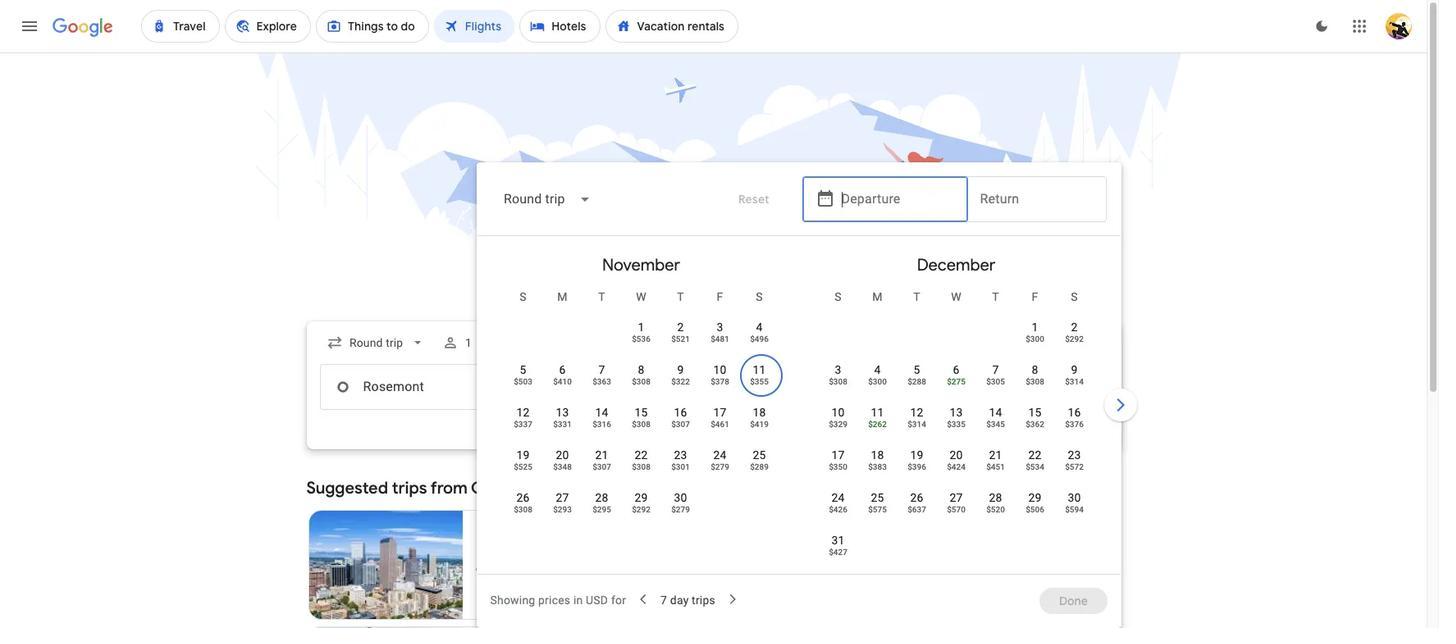 Task type: vqa. For each thing, say whether or not it's contained in the screenshot.


Task type: locate. For each thing, give the bounding box(es) containing it.
2 horizontal spatial 1
[[1032, 321, 1039, 334]]

0 vertical spatial $314
[[1065, 378, 1084, 387]]

1 horizontal spatial 6
[[953, 364, 960, 377]]

15 inside 15 $308
[[635, 406, 648, 419]]

1 26 from the left
[[517, 492, 530, 505]]

, 481 us dollars element
[[711, 335, 730, 344]]

wed, dec 20 element
[[950, 447, 963, 464]]

w inside december row group
[[951, 291, 962, 304]]

, 307 us dollars element
[[672, 420, 690, 429], [593, 463, 611, 472]]

13 inside 13 $331
[[556, 406, 569, 419]]

, 570 us dollars element
[[947, 506, 966, 515]]

8 down 1 $300
[[1032, 364, 1039, 377]]

december row group
[[799, 243, 1114, 572]]

w down december at top right
[[951, 291, 962, 304]]

6 for 6 $410
[[559, 364, 566, 377]]

11 inside 11 $262
[[871, 406, 884, 419]]

15 for 15 $308
[[635, 406, 648, 419]]

2 13 from the left
[[950, 406, 963, 419]]

mon, dec 18 element
[[871, 447, 884, 464]]

1 23 from the left
[[674, 449, 687, 462]]

27 inside 27 $293
[[556, 492, 569, 505]]

0 horizontal spatial $279
[[672, 506, 690, 515]]

fri, dec 22 element
[[1029, 447, 1042, 464]]

17 inside 17 $350
[[832, 449, 845, 462]]

25 inside 25 $575
[[871, 492, 884, 505]]

1 horizontal spatial 25
[[871, 492, 884, 505]]

1 horizontal spatial 16
[[1068, 406, 1081, 419]]

sat, nov 11 element
[[753, 362, 766, 378]]

$308 for fri, dec 8 element
[[1026, 378, 1045, 387]]

1 vertical spatial 3
[[835, 364, 842, 377]]

28 inside 28 $295
[[595, 492, 609, 505]]

1 20 from the left
[[556, 449, 569, 462]]

0 horizontal spatial , 307 us dollars element
[[593, 463, 611, 472]]

23 $301
[[672, 449, 690, 472]]

1 28 from the left
[[595, 492, 609, 505]]

1 horizontal spatial 7
[[661, 594, 667, 607]]

4 inside 4 $496
[[756, 321, 763, 334]]

f for november
[[717, 291, 724, 304]]

2 16 from the left
[[1068, 406, 1081, 419]]

2 $292
[[1065, 321, 1084, 344]]

2 19 from the left
[[911, 449, 924, 462]]

28 up $295
[[595, 492, 609, 505]]

23 inside 23 $572
[[1068, 449, 1081, 462]]

31 $427
[[829, 534, 848, 557]]

sun, dec 31 element
[[832, 533, 845, 549]]

13 inside 13 $335
[[950, 406, 963, 419]]

0 horizontal spatial $314
[[908, 420, 927, 429]]

5 for 5 $503
[[520, 364, 527, 377]]

25 up $575
[[871, 492, 884, 505]]

, 292 us dollars element up sat, dec 9 element
[[1065, 335, 1084, 344]]

1 horizontal spatial 3
[[835, 364, 842, 377]]

1 22 from the left
[[635, 449, 648, 462]]

22 $308
[[632, 449, 651, 472]]

sat, dec 23 element
[[1068, 447, 1081, 464]]

1 horizontal spatial 26
[[911, 492, 924, 505]]

1 vertical spatial 25
[[871, 492, 884, 505]]

0 vertical spatial , 292 us dollars element
[[1065, 335, 1084, 344]]

wed, dec 6 element
[[953, 362, 960, 378]]

$292 right $295
[[632, 506, 651, 515]]

, 300 us dollars element up fri, dec 8 element
[[1026, 335, 1045, 344]]

tue, nov 14 element
[[595, 405, 609, 421]]

1 horizontal spatial trips
[[692, 594, 716, 607]]

, 314 us dollars element
[[1065, 378, 1084, 387], [908, 420, 927, 429]]

0 vertical spatial departure text field
[[842, 177, 955, 222]]

2 2 from the left
[[1072, 321, 1078, 334]]

, 383 us dollars element
[[869, 463, 887, 472]]

row
[[622, 305, 779, 359], [1016, 305, 1095, 359], [504, 355, 779, 401], [819, 355, 1095, 401], [504, 397, 779, 444], [819, 397, 1095, 444], [504, 440, 779, 487], [819, 440, 1095, 487], [504, 483, 701, 529], [819, 483, 1095, 529]]

24 down , 461 us dollars "element"
[[714, 449, 727, 462]]

1 horizontal spatial 23
[[1068, 449, 1081, 462]]

, 314 us dollars element up tue, dec 19 element
[[908, 420, 927, 429]]

4 inside 4 $300
[[875, 364, 881, 377]]

explore destinations
[[990, 482, 1101, 497]]

1 horizontal spatial , 292 us dollars element
[[1065, 335, 1084, 344]]

14 up , 316 us dollars element
[[595, 406, 609, 419]]

26 inside 26 $308
[[517, 492, 530, 505]]

1 29 from the left
[[635, 492, 648, 505]]

3 for 3 $481
[[717, 321, 724, 334]]

2 8 $308 from the left
[[1026, 364, 1045, 387]]

7 for 7 day trips
[[661, 594, 667, 607]]

1 vertical spatial 11
[[871, 406, 884, 419]]

, 300 us dollars element up "mon, dec 11" element
[[869, 378, 887, 387]]

$279 right 29 $292
[[672, 506, 690, 515]]

s up sun, dec 3 "element"
[[835, 291, 842, 304]]

2 30 from the left
[[1068, 492, 1081, 505]]

$295
[[593, 506, 611, 515]]

25 $289
[[750, 449, 769, 472]]

5 up $288
[[914, 364, 921, 377]]

11 for 11 $355
[[753, 364, 766, 377]]

2 14 from the left
[[989, 406, 1003, 419]]

, 307 us dollars element for 16
[[672, 420, 690, 429]]

fri, dec 15 element
[[1029, 405, 1042, 421]]

, 292 us dollars element right $295
[[632, 506, 651, 515]]

8 inside december row group
[[1032, 364, 1039, 377]]

20 up , 424 us dollars element
[[950, 449, 963, 462]]

, 279 us dollars element down search
[[711, 463, 730, 472]]

f up fri, nov 3 "element"
[[717, 291, 724, 304]]

19 inside 19 $396
[[911, 449, 924, 462]]

0 horizontal spatial $292
[[632, 506, 651, 515]]

0 horizontal spatial , 292 us dollars element
[[632, 506, 651, 515]]

, 308 us dollars element
[[632, 378, 651, 387], [829, 378, 848, 387], [1026, 378, 1045, 387], [632, 420, 651, 429], [632, 463, 651, 472], [514, 506, 533, 515]]

1 horizontal spatial 19
[[911, 449, 924, 462]]

trips left from
[[392, 479, 427, 499]]

2 horizontal spatial 7
[[993, 364, 999, 377]]

28 $520
[[987, 492, 1005, 515]]

20 $424
[[947, 449, 966, 472]]

wed, dec 13 element
[[950, 405, 963, 421]]

$308 for sun, dec 3 "element"
[[829, 378, 848, 387]]

12 up , 337 us dollars element
[[517, 406, 530, 419]]

27 up , 293 us dollars "element"
[[556, 492, 569, 505]]

14 for 14 $316
[[595, 406, 609, 419]]

0 horizontal spatial , 300 us dollars element
[[869, 378, 887, 387]]

0 horizontal spatial 1
[[465, 337, 472, 350]]

16
[[674, 406, 687, 419], [1068, 406, 1081, 419]]

22 down 15 $308 in the bottom left of the page
[[635, 449, 648, 462]]

$292 up sat, dec 9 element
[[1065, 335, 1084, 344]]

$293
[[553, 506, 572, 515]]

$506
[[1026, 506, 1045, 515]]

f inside november row group
[[717, 291, 724, 304]]

wed, nov 29 element
[[635, 490, 648, 506]]

11 up $262
[[871, 406, 884, 419]]

sun, nov 26 element
[[517, 490, 530, 506]]

25 for 25 $289
[[753, 449, 766, 462]]

2 21 from the left
[[989, 449, 1003, 462]]

1
[[638, 321, 645, 334], [1032, 321, 1039, 334], [465, 337, 472, 350]]

10
[[714, 364, 727, 377], [832, 406, 845, 419]]

$314
[[1065, 378, 1084, 387], [908, 420, 927, 429]]

$307
[[672, 420, 690, 429], [593, 463, 611, 472]]

, 292 us dollars element
[[1065, 335, 1084, 344], [632, 506, 651, 515]]

1 6 from the left
[[559, 364, 566, 377]]

1 horizontal spatial , 300 us dollars element
[[1026, 335, 1045, 344]]

1 horizontal spatial $300
[[1026, 335, 1045, 344]]

11 inside 11 $355
[[753, 364, 766, 377]]

27
[[556, 492, 569, 505], [950, 492, 963, 505]]

thu, dec 28 element
[[989, 490, 1003, 506]]

2 20 from the left
[[950, 449, 963, 462]]

1 vertical spatial $314
[[908, 420, 927, 429]]

suggested
[[307, 479, 388, 499]]

grid inside flight "search box"
[[484, 243, 1114, 584]]

3 inside 3 $481
[[717, 321, 724, 334]]

19 up ", 525 us dollars" element
[[517, 449, 530, 462]]

0 vertical spatial $292
[[1065, 335, 1084, 344]]

0 vertical spatial , 279 us dollars element
[[711, 463, 730, 472]]

20 $348
[[553, 449, 572, 472]]

$308 up wed, nov 15 element
[[632, 378, 651, 387]]

29 up , 506 us dollars "element"
[[1029, 492, 1042, 505]]

1 vertical spatial $292
[[632, 506, 651, 515]]

1 vertical spatial 24
[[832, 492, 845, 505]]

1 m from the left
[[558, 291, 568, 304]]

24 for 24 $426
[[832, 492, 845, 505]]

$289
[[750, 463, 769, 472]]

30
[[674, 492, 687, 505], [1068, 492, 1081, 505]]

0 vertical spatial 3
[[717, 321, 724, 334]]

15 inside the 15 $362
[[1029, 406, 1042, 419]]

0 vertical spatial $300
[[1026, 335, 1045, 344]]

18 for 18 $419
[[753, 406, 766, 419]]

21 $451
[[987, 449, 1005, 472]]

explore destinations button
[[971, 476, 1121, 502]]

sat, nov 18 element
[[753, 405, 766, 421]]

, 594 us dollars element
[[1065, 506, 1084, 515]]

19 $525
[[514, 449, 533, 472]]

9 $322
[[672, 364, 690, 387]]

15
[[635, 406, 648, 419], [1029, 406, 1042, 419]]

30 down $301
[[674, 492, 687, 505]]

30 up $594
[[1068, 492, 1081, 505]]

0 horizontal spatial 17
[[714, 406, 727, 419]]

22 up , 534 us dollars element
[[1029, 449, 1042, 462]]

30 for 30 $594
[[1068, 492, 1081, 505]]

thu, nov 30 element
[[674, 490, 687, 506]]

, 305 us dollars element
[[987, 378, 1005, 387]]

22 for 22 $308
[[635, 449, 648, 462]]

s up sat, nov 4 element
[[756, 291, 763, 304]]

22 for 22 $534
[[1029, 449, 1042, 462]]

7 up , 363 us dollars element
[[599, 364, 605, 377]]

$308 up wed, nov 22 'element'
[[632, 420, 651, 429]]

1 horizontal spatial 18
[[871, 449, 884, 462]]

1 horizontal spatial 4
[[875, 364, 881, 377]]

0 horizontal spatial 23
[[674, 449, 687, 462]]

1 horizontal spatial 20
[[950, 449, 963, 462]]

1 horizontal spatial 13
[[950, 406, 963, 419]]

28
[[595, 492, 609, 505], [989, 492, 1003, 505]]

3 up ', 481 us dollars' "element"
[[717, 321, 724, 334]]

27 $570
[[947, 492, 966, 515]]

$307 up the thu, nov 23 element
[[672, 420, 690, 429]]

4 t from the left
[[993, 291, 1000, 304]]

9 inside 9 $322
[[678, 364, 684, 377]]

1 horizontal spatial 8
[[1032, 364, 1039, 377]]

2 f from the left
[[1032, 291, 1039, 304]]

13 up , 331 us dollars element
[[556, 406, 569, 419]]

2 5 from the left
[[914, 364, 921, 377]]

0 horizontal spatial 20
[[556, 449, 569, 462]]

, 410 us dollars element
[[553, 378, 572, 387]]

, 376 us dollars element
[[1065, 420, 1084, 429]]

$279 down search
[[711, 463, 730, 472]]

day
[[670, 594, 689, 607]]

9 down 2 $292
[[1072, 364, 1078, 377]]

, 308 us dollars element up sun, dec 10 element
[[829, 378, 848, 387]]

m inside row group
[[558, 291, 568, 304]]

0 vertical spatial 17
[[714, 406, 727, 419]]

, 363 us dollars element
[[593, 378, 611, 387]]

21 inside the 21 $307
[[595, 449, 609, 462]]

, 308 us dollars element down charlotte
[[514, 506, 533, 515]]

2 9 from the left
[[1072, 364, 1078, 377]]

wed, nov 22 element
[[635, 447, 648, 464]]

18 up $419
[[753, 406, 766, 419]]

27 inside 27 $570
[[950, 492, 963, 505]]

0 horizontal spatial , 314 us dollars element
[[908, 420, 927, 429]]

, 308 us dollars element up wed, nov 15 element
[[632, 378, 651, 387]]

21 for 21 $307
[[595, 449, 609, 462]]

17 up $461
[[714, 406, 727, 419]]

2 inside 2 $292
[[1072, 321, 1078, 334]]

mon, nov 13 element
[[556, 405, 569, 421]]

1 horizontal spatial 22
[[1029, 449, 1042, 462]]

1 inside 1 $300
[[1032, 321, 1039, 334]]

1 for december
[[1032, 321, 1039, 334]]

24 inside 24 $279
[[714, 449, 727, 462]]

$314 for 9
[[1065, 378, 1084, 387]]

f up fri, dec 1 element
[[1032, 291, 1039, 304]]

22 inside '22 $308'
[[635, 449, 648, 462]]

flights
[[647, 233, 780, 291]]

$308 up fri, dec 15 element at the right bottom
[[1026, 378, 1045, 387]]

15 for 15 $362
[[1029, 406, 1042, 419]]

, 316 us dollars element
[[593, 420, 611, 429]]

0 horizontal spatial 18
[[753, 406, 766, 419]]

$308 up wed, nov 29 'element'
[[632, 463, 651, 472]]

sat, nov 25 element
[[753, 447, 766, 464]]

6 inside 6 $275
[[953, 364, 960, 377]]

5
[[520, 364, 527, 377], [914, 364, 921, 377]]

row containing 17
[[819, 440, 1095, 487]]

0 horizontal spatial 12
[[517, 406, 530, 419]]

, 426 us dollars element
[[829, 506, 848, 515]]

$419
[[750, 420, 769, 429]]

10 inside "10 $378"
[[714, 364, 727, 377]]

18 inside "18 $383"
[[871, 449, 884, 462]]

1 vertical spatial $279
[[672, 506, 690, 515]]

16 for 16 $307
[[674, 406, 687, 419]]

15 left thu, nov 16 element at the bottom of page
[[635, 406, 648, 419]]

1 2 from the left
[[678, 321, 684, 334]]

sun, dec 10 element
[[832, 405, 845, 421]]

1 13 from the left
[[556, 406, 569, 419]]

, 308 us dollars element up wed, nov 29 'element'
[[632, 463, 651, 472]]

1 horizontal spatial 9
[[1072, 364, 1078, 377]]

, 308 us dollars element for the 'wed, nov 8' 'element'
[[632, 378, 651, 387]]

wed, nov 15 element
[[635, 405, 648, 421]]

sun, dec 3 element
[[835, 362, 842, 378]]

, 419 us dollars element
[[750, 420, 769, 429]]

, 348 us dollars element
[[553, 463, 572, 472]]

8 $308 for the 'wed, nov 8' 'element'
[[632, 364, 651, 387]]

22 inside 22 $534
[[1029, 449, 1042, 462]]

, 308 us dollars element up fri, dec 15 element at the right bottom
[[1026, 378, 1045, 387]]

1 horizontal spatial 5
[[914, 364, 921, 377]]

, 300 us dollars element
[[1026, 335, 1045, 344], [869, 378, 887, 387]]

23 up , 572 us dollars element
[[1068, 449, 1081, 462]]

, 279 us dollars element
[[711, 463, 730, 472], [672, 506, 690, 515]]

0 vertical spatial 25
[[753, 449, 766, 462]]

27 for 27 $293
[[556, 492, 569, 505]]

4 for 4 $300
[[875, 364, 881, 377]]

search button
[[670, 432, 757, 465]]

10 up $329
[[832, 406, 845, 419]]

24 up ", 426 us dollars" element
[[832, 492, 845, 505]]

0 vertical spatial 10
[[714, 364, 727, 377]]

0 horizontal spatial 29
[[635, 492, 648, 505]]

$329
[[829, 420, 848, 429]]

1 vertical spatial , 279 us dollars element
[[672, 506, 690, 515]]

24 inside 24 $426
[[832, 492, 845, 505]]

16 down the $322
[[674, 406, 687, 419]]

grid
[[484, 243, 1114, 584]]

Departure text field
[[842, 177, 955, 222], [842, 365, 955, 410]]

1 horizontal spatial m
[[873, 291, 883, 304]]

1 8 from the left
[[638, 364, 645, 377]]

1 vertical spatial , 307 us dollars element
[[593, 463, 611, 472]]

2 28 from the left
[[989, 492, 1003, 505]]

8 $308 inside december row group
[[1026, 364, 1045, 387]]

12 $337
[[514, 406, 533, 429]]

usd
[[586, 594, 608, 607]]

9 inside 9 $314
[[1072, 364, 1078, 377]]

1 s from the left
[[520, 291, 527, 304]]

1 30 from the left
[[674, 492, 687, 505]]

17 inside 17 $461
[[714, 406, 727, 419]]

1 horizontal spatial 27
[[950, 492, 963, 505]]

m for november
[[558, 291, 568, 304]]

mon, dec 25 element
[[871, 490, 884, 506]]

0 horizontal spatial w
[[636, 291, 647, 304]]

20 inside 20 $424
[[950, 449, 963, 462]]

, 292 us dollars element for 2
[[1065, 335, 1084, 344]]

, 637 us dollars element
[[908, 506, 927, 515]]

, 337 us dollars element
[[514, 420, 533, 429]]

1 horizontal spatial $292
[[1065, 335, 1084, 344]]

9 for 9 $322
[[678, 364, 684, 377]]

row containing 10
[[819, 397, 1095, 444]]

1 w from the left
[[636, 291, 647, 304]]

19 for 19 $396
[[911, 449, 924, 462]]

explore
[[990, 482, 1031, 497]]

1 vertical spatial 4
[[875, 364, 881, 377]]

27 up $570 at the bottom right of the page
[[950, 492, 963, 505]]

s up sun, nov 5 element
[[520, 291, 527, 304]]

0 horizontal spatial 27
[[556, 492, 569, 505]]

6 up , 410 us dollars element
[[559, 364, 566, 377]]

4
[[756, 321, 763, 334], [875, 364, 881, 377]]

0 horizontal spatial 16
[[674, 406, 687, 419]]

w inside november row group
[[636, 291, 647, 304]]

27 $293
[[553, 492, 572, 515]]

1 vertical spatial 10
[[832, 406, 845, 419]]

$314 up tue, dec 19 element
[[908, 420, 927, 429]]

, 292 us dollars element for 29
[[632, 506, 651, 515]]

23 $572
[[1065, 449, 1084, 472]]

None field
[[490, 180, 604, 219], [320, 328, 432, 358], [490, 180, 604, 219], [320, 328, 432, 358]]

1 8 $308 from the left
[[632, 364, 651, 387]]

12 inside 12 $314
[[911, 406, 924, 419]]

2 m from the left
[[873, 291, 883, 304]]

13
[[556, 406, 569, 419], [950, 406, 963, 419]]

m inside row group
[[873, 291, 883, 304]]

0 horizontal spatial $307
[[593, 463, 611, 472]]

9 up the $322
[[678, 364, 684, 377]]

0 horizontal spatial 3
[[717, 321, 724, 334]]

f inside december row group
[[1032, 291, 1039, 304]]

, 355 us dollars element
[[750, 378, 769, 387]]

24 $426
[[829, 492, 848, 515]]

showing
[[490, 594, 535, 607]]

thu, nov 16 element
[[674, 405, 687, 421]]

2 26 from the left
[[911, 492, 924, 505]]

8 inside november row group
[[638, 364, 645, 377]]

15 up $362
[[1029, 406, 1042, 419]]

1 16 from the left
[[674, 406, 687, 419]]

30 for 30 $279
[[674, 492, 687, 505]]

0 horizontal spatial 26
[[517, 492, 530, 505]]

1 vertical spatial , 292 us dollars element
[[632, 506, 651, 515]]

17 $461
[[711, 406, 730, 429]]

21 up the $451
[[989, 449, 1003, 462]]

, 308 us dollars element up wed, nov 22 'element'
[[632, 420, 651, 429]]

0 horizontal spatial m
[[558, 291, 568, 304]]

swap origin and destination. image
[[545, 378, 564, 397]]

1 horizontal spatial 10
[[832, 406, 845, 419]]

21 inside 21 $451
[[989, 449, 1003, 462]]

1 vertical spatial 17
[[832, 449, 845, 462]]

2
[[678, 321, 684, 334], [1072, 321, 1078, 334]]

14 inside 14 $345
[[989, 406, 1003, 419]]

20 inside 20 $348
[[556, 449, 569, 462]]

26 for 26 $308
[[517, 492, 530, 505]]

1 horizontal spatial f
[[1032, 291, 1039, 304]]

3 $481
[[711, 321, 730, 344]]

mon, dec 4 element
[[875, 362, 881, 378]]

20
[[556, 449, 569, 462], [950, 449, 963, 462]]

7 inside 7 $363
[[599, 364, 605, 377]]

, 314 us dollars element for 12
[[908, 420, 927, 429]]

21 down the $316
[[595, 449, 609, 462]]

0 horizontal spatial trips
[[392, 479, 427, 499]]

0 vertical spatial , 314 us dollars element
[[1065, 378, 1084, 387]]

28 inside 28 $520
[[989, 492, 1003, 505]]

1 15 from the left
[[635, 406, 648, 419]]

none text field inside flight "search box"
[[320, 364, 551, 410]]

2 12 from the left
[[911, 406, 924, 419]]

18 inside "18 $419"
[[753, 406, 766, 419]]

1 horizontal spatial , 314 us dollars element
[[1065, 378, 1084, 387]]

28 up , 520 us dollars element
[[989, 492, 1003, 505]]

, 345 us dollars element
[[987, 420, 1005, 429]]

$301
[[672, 463, 690, 472]]

t
[[599, 291, 606, 304], [677, 291, 684, 304], [914, 291, 921, 304], [993, 291, 1000, 304]]

, 279 us dollars element right 29 $292
[[672, 506, 690, 515]]

, 307 us dollars element up the thu, nov 23 element
[[672, 420, 690, 429]]

1 19 from the left
[[517, 449, 530, 462]]

$275
[[947, 378, 966, 387]]

2 w from the left
[[951, 291, 962, 304]]

29 inside 29 $506
[[1029, 492, 1042, 505]]

1 vertical spatial , 300 us dollars element
[[869, 378, 887, 387]]

26 down ", 525 us dollars" element
[[517, 492, 530, 505]]

23 inside 23 $301
[[674, 449, 687, 462]]

25 inside '25 $289'
[[753, 449, 766, 462]]

0 vertical spatial , 307 us dollars element
[[672, 420, 690, 429]]

0 vertical spatial trips
[[392, 479, 427, 499]]

tue, nov 21 element
[[595, 447, 609, 464]]

$292 inside november row group
[[632, 506, 651, 515]]

25 for 25 $575
[[871, 492, 884, 505]]

$594
[[1065, 506, 1084, 515]]

1 horizontal spatial 1
[[638, 321, 645, 334]]

0 vertical spatial 4
[[756, 321, 763, 334]]

$279 for 30
[[672, 506, 690, 515]]

1 12 from the left
[[517, 406, 530, 419]]

0 horizontal spatial 6
[[559, 364, 566, 377]]

thu, nov 23 element
[[674, 447, 687, 464]]

8 $308 for fri, dec 8 element
[[1026, 364, 1045, 387]]

19 $396
[[908, 449, 927, 472]]

$316
[[593, 420, 611, 429]]

28 for 28 $295
[[595, 492, 609, 505]]

19
[[517, 449, 530, 462], [911, 449, 924, 462]]

1 vertical spatial , 314 us dollars element
[[908, 420, 927, 429]]

23
[[674, 449, 687, 462], [1068, 449, 1081, 462]]

5 inside 5 $288
[[914, 364, 921, 377]]

19 up , 396 us dollars element
[[911, 449, 924, 462]]

1 horizontal spatial 24
[[832, 492, 845, 505]]

0 horizontal spatial 28
[[595, 492, 609, 505]]

1 inside 1 $536
[[638, 321, 645, 334]]

, 335 us dollars element
[[947, 420, 966, 429]]

2 22 from the left
[[1029, 449, 1042, 462]]

8 down $536
[[638, 364, 645, 377]]

20 up , 348 us dollars element in the bottom left of the page
[[556, 449, 569, 462]]

$300 up fri, dec 8 element
[[1026, 335, 1045, 344]]

1 horizontal spatial 11
[[871, 406, 884, 419]]

6 up the $275 on the bottom of the page
[[953, 364, 960, 377]]

2 27 from the left
[[950, 492, 963, 505]]

w
[[636, 291, 647, 304], [951, 291, 962, 304]]

1 vertical spatial departure text field
[[842, 365, 955, 410]]

$314 up sat, dec 16 element
[[1065, 378, 1084, 387]]

19 inside 19 $525
[[517, 449, 530, 462]]

20 for 20 $348
[[556, 449, 569, 462]]

1 vertical spatial $300
[[869, 378, 887, 387]]

$262
[[869, 420, 887, 429]]

30 $594
[[1065, 492, 1084, 515]]

w up wed, nov 1 element
[[636, 291, 647, 304]]

16 inside 16 $376
[[1068, 406, 1081, 419]]

14 up "$345" on the bottom right of the page
[[989, 406, 1003, 419]]

10 up , 378 us dollars "element"
[[714, 364, 727, 377]]

1 horizontal spatial 14
[[989, 406, 1003, 419]]

$308 up sun, dec 10 element
[[829, 378, 848, 387]]

2 for december
[[1072, 321, 1078, 334]]

2 departure text field from the top
[[842, 365, 955, 410]]

11
[[753, 364, 766, 377], [871, 406, 884, 419]]

8 $308 inside november row group
[[632, 364, 651, 387]]

$279
[[711, 463, 730, 472], [672, 506, 690, 515]]

10 inside 10 $329
[[832, 406, 845, 419]]

0 horizontal spatial 5
[[520, 364, 527, 377]]

4 $300
[[869, 364, 887, 387]]

14
[[595, 406, 609, 419], [989, 406, 1003, 419]]

, 521 us dollars element
[[672, 335, 690, 344]]

15 $308
[[632, 406, 651, 429]]

$496
[[750, 335, 769, 344]]

$292 inside december row group
[[1065, 335, 1084, 344]]

16 inside 16 $307
[[674, 406, 687, 419]]

2 15 from the left
[[1029, 406, 1042, 419]]

2 23 from the left
[[1068, 449, 1081, 462]]

1 horizontal spatial $307
[[672, 420, 690, 429]]

8 $308 up fri, dec 15 element at the right bottom
[[1026, 364, 1045, 387]]

7 for 7 $305
[[993, 364, 999, 377]]

23 for 23 $301
[[674, 449, 687, 462]]

0 horizontal spatial 2
[[678, 321, 684, 334]]

1 14 from the left
[[595, 406, 609, 419]]

frontier image
[[476, 559, 489, 572]]

1 5 from the left
[[520, 364, 527, 377]]

17 up $350
[[832, 449, 845, 462]]

0 horizontal spatial 22
[[635, 449, 648, 462]]

2 up , 521 us dollars element
[[678, 321, 684, 334]]

23 up $301
[[674, 449, 687, 462]]

5 inside 5 $503
[[520, 364, 527, 377]]

$300 up "mon, dec 11" element
[[869, 378, 887, 387]]

14 inside 14 $316
[[595, 406, 609, 419]]

1 horizontal spatial , 307 us dollars element
[[672, 420, 690, 429]]

0 vertical spatial , 300 us dollars element
[[1026, 335, 1045, 344]]

0 vertical spatial 18
[[753, 406, 766, 419]]

12 inside 12 $337
[[517, 406, 530, 419]]

1 9 from the left
[[678, 364, 684, 377]]

2 right fri, dec 1 element
[[1072, 321, 1078, 334]]

4 $496
[[750, 321, 769, 344]]

, 496 us dollars element
[[750, 335, 769, 344]]

1 horizontal spatial 17
[[832, 449, 845, 462]]

0 horizontal spatial 4
[[756, 321, 763, 334]]

, 308 us dollars element for fri, dec 8 element
[[1026, 378, 1045, 387]]

, 525 us dollars element
[[514, 463, 533, 472]]

26 up , 637 us dollars element
[[911, 492, 924, 505]]

7 up $305
[[993, 364, 999, 377]]

, 520 us dollars element
[[987, 506, 1005, 515]]

december
[[917, 255, 996, 276]]

30 inside 30 $279
[[674, 492, 687, 505]]

m up mon, nov 6 element
[[558, 291, 568, 304]]

2 29 from the left
[[1029, 492, 1042, 505]]

9
[[678, 364, 684, 377], [1072, 364, 1078, 377]]

1 vertical spatial 18
[[871, 449, 884, 462]]

3 for 3 $308
[[835, 364, 842, 377]]

1 27 from the left
[[556, 492, 569, 505]]

1 21 from the left
[[595, 449, 609, 462]]

1 vertical spatial $307
[[593, 463, 611, 472]]

19 for 19 $525
[[517, 449, 530, 462]]

fri, dec 29 element
[[1029, 490, 1042, 506]]

30 inside 30 $594
[[1068, 492, 1081, 505]]

4 up the $496
[[756, 321, 763, 334]]

1 horizontal spatial w
[[951, 291, 962, 304]]

12 down $288
[[911, 406, 924, 419]]

wed, nov 1 element
[[638, 319, 645, 336]]

16 up the $376
[[1068, 406, 1081, 419]]

3 inside 3 $308
[[835, 364, 842, 377]]

2 s from the left
[[756, 291, 763, 304]]

25 $575
[[869, 492, 887, 515]]

f for december
[[1032, 291, 1039, 304]]

m up mon, dec 4 element in the bottom of the page
[[873, 291, 883, 304]]

$308 down charlotte
[[514, 506, 533, 515]]

1 f from the left
[[717, 291, 724, 304]]

trips inside region
[[392, 479, 427, 499]]

, 314 us dollars element up sat, dec 16 element
[[1065, 378, 1084, 387]]

, 451 us dollars element
[[987, 463, 1005, 472]]

row containing 26
[[504, 483, 701, 529]]

, 307 us dollars element up tue, nov 28 element
[[593, 463, 611, 472]]

None text field
[[320, 364, 551, 410]]

denver
[[476, 524, 521, 541]]

29 down '22 $308'
[[635, 492, 648, 505]]

23 for 23 $572
[[1068, 449, 1081, 462]]

$307 up tue, nov 28 element
[[593, 463, 611, 472]]

w for november
[[636, 291, 647, 304]]

2 inside 2 $521
[[678, 321, 684, 334]]

prices
[[538, 594, 571, 607]]

13 for 13 $335
[[950, 406, 963, 419]]

7 inside 7 $305
[[993, 364, 999, 377]]

29 inside 29 $292
[[635, 492, 648, 505]]

26 inside 26 $637
[[911, 492, 924, 505]]

, 300 us dollars element for 4
[[869, 378, 887, 387]]

18 up , 383 us dollars element
[[871, 449, 884, 462]]

3 left mon, dec 4 element in the bottom of the page
[[835, 364, 842, 377]]

s up sat, dec 2 element
[[1071, 291, 1078, 304]]

27 for 27 $570
[[950, 492, 963, 505]]

2 8 from the left
[[1032, 364, 1039, 377]]

1 horizontal spatial 28
[[989, 492, 1003, 505]]

2 6 from the left
[[953, 364, 960, 377]]

6 inside 6 $410
[[559, 364, 566, 377]]

$292 for 2
[[1065, 335, 1084, 344]]

4 left tue, dec 5 element
[[875, 364, 881, 377]]

17 for 17 $350
[[832, 449, 845, 462]]

$308 for wed, nov 22 'element'
[[632, 463, 651, 472]]

denver dec 2 – 9
[[476, 524, 525, 556]]

28 for 28 $520
[[989, 492, 1003, 505]]

grid containing november
[[484, 243, 1114, 584]]

5 up the , 503 us dollars element
[[520, 364, 527, 377]]

7 for 7 $363
[[599, 364, 605, 377]]

11 up , 355 us dollars element
[[753, 364, 766, 377]]

mon, nov 27 element
[[556, 490, 569, 506]]

7 $363
[[593, 364, 611, 387]]

18 $419
[[750, 406, 769, 429]]



Task type: describe. For each thing, give the bounding box(es) containing it.
tue, dec 5 element
[[914, 362, 921, 378]]

$570
[[947, 506, 966, 515]]

, 314 us dollars element for 9
[[1065, 378, 1084, 387]]

$426
[[829, 506, 848, 515]]

$363
[[593, 378, 611, 387]]

6 for 6 $275
[[953, 364, 960, 377]]

, 575 us dollars element
[[869, 506, 887, 515]]

wed, nov 8 element
[[638, 362, 645, 378]]

from
[[431, 479, 468, 499]]

change appearance image
[[1303, 7, 1342, 46]]

$307 for 16
[[672, 420, 690, 429]]

59 US dollars text field
[[662, 595, 682, 610]]

, 288 us dollars element
[[908, 378, 927, 387]]

, 307 us dollars element for 21
[[593, 463, 611, 472]]

sun, dec 17 element
[[832, 447, 845, 464]]

tue, dec 12 element
[[911, 405, 924, 421]]

$348
[[553, 463, 572, 472]]

$292 for 29
[[632, 506, 651, 515]]

6 $275
[[947, 364, 966, 387]]

$308 for sun, nov 26 element
[[514, 506, 533, 515]]

fri, dec 8 element
[[1032, 362, 1039, 378]]

sat, nov 4 element
[[756, 319, 763, 336]]

$521
[[672, 335, 690, 344]]

29 $292
[[632, 492, 651, 515]]

sat, dec 2 element
[[1072, 319, 1078, 336]]

fri, nov 17 element
[[714, 405, 727, 421]]

suggested trips from charlotte
[[307, 479, 543, 499]]

, 461 us dollars element
[[711, 420, 730, 429]]

mon, nov 20 element
[[556, 447, 569, 464]]

tue, dec 19 element
[[911, 447, 924, 464]]

10 for 10 $329
[[832, 406, 845, 419]]

$300 for 4
[[869, 378, 887, 387]]

Flight search field
[[293, 163, 1140, 629]]

, 275 us dollars element
[[947, 378, 966, 387]]

$637
[[908, 506, 927, 515]]

$534
[[1026, 463, 1045, 472]]

, 424 us dollars element
[[947, 463, 966, 472]]

november
[[602, 255, 680, 276]]

row containing 19
[[504, 440, 779, 487]]

5 $503
[[514, 364, 533, 387]]

sun, nov 5 element
[[520, 362, 527, 378]]

thu, dec 21 element
[[989, 447, 1003, 464]]

row containing 12
[[504, 397, 779, 444]]

24 for 24 $279
[[714, 449, 727, 462]]

, 536 us dollars element
[[632, 335, 651, 344]]

$350
[[829, 463, 848, 472]]

4 s from the left
[[1071, 291, 1078, 304]]

mon, dec 11 element
[[871, 405, 884, 421]]

, 322 us dollars element
[[672, 378, 690, 387]]

12 for 12 $314
[[911, 406, 924, 419]]

$378
[[711, 378, 730, 387]]

$376
[[1065, 420, 1084, 429]]

17 for 17 $461
[[714, 406, 727, 419]]

8 for the 'wed, nov 8' 'element'
[[638, 364, 645, 377]]

m for december
[[873, 291, 883, 304]]

10 $329
[[829, 406, 848, 429]]

, 308 us dollars element for wed, nov 15 element
[[632, 420, 651, 429]]

fri, nov 24 element
[[714, 447, 727, 464]]

29 $506
[[1026, 492, 1045, 515]]

8 for fri, dec 8 element
[[1032, 364, 1039, 377]]

2 for november
[[678, 321, 684, 334]]

tue, dec 26 element
[[911, 490, 924, 506]]

in
[[574, 594, 583, 607]]

24 $279
[[711, 449, 730, 472]]

2 – 9
[[499, 543, 525, 556]]

29 for 29 $292
[[635, 492, 648, 505]]

16 $307
[[672, 406, 690, 429]]

10 $378
[[711, 364, 730, 387]]

$307 for 21
[[593, 463, 611, 472]]

9 for 9 $314
[[1072, 364, 1078, 377]]

charlotte
[[471, 479, 543, 499]]

$345
[[987, 420, 1005, 429]]

11 for 11 $262
[[871, 406, 884, 419]]

thu, dec 14 element
[[989, 405, 1003, 421]]

13 $335
[[947, 406, 966, 429]]

13 $331
[[553, 406, 572, 429]]

$355
[[750, 378, 769, 387]]

2 $521
[[672, 321, 690, 344]]

sat, dec 30 element
[[1068, 490, 1081, 506]]

sat, dec 9 element
[[1072, 362, 1078, 378]]

, 331 us dollars element
[[553, 420, 572, 429]]

, 308 us dollars element for sun, nov 26 element
[[514, 506, 533, 515]]

31
[[832, 534, 845, 547]]

row containing 24
[[819, 483, 1095, 529]]

, 427 us dollars element
[[829, 548, 848, 557]]

fri, dec 1 element
[[1032, 319, 1039, 336]]

thu, nov 9 element
[[678, 362, 684, 378]]

$427
[[829, 548, 848, 557]]

17 $350
[[829, 449, 848, 472]]

12 $314
[[908, 406, 927, 429]]

mon, nov 6 element
[[559, 362, 566, 378]]

, 503 us dollars element
[[514, 378, 533, 387]]

2 t from the left
[[677, 291, 684, 304]]

14 $316
[[593, 406, 611, 429]]

sat, dec 16 element
[[1068, 405, 1081, 421]]

15 $362
[[1026, 406, 1045, 429]]

, 534 us dollars element
[[1026, 463, 1045, 472]]

tue, nov 28 element
[[595, 490, 609, 506]]

, 289 us dollars element
[[750, 463, 769, 472]]

$279 for 24
[[711, 463, 730, 472]]

28 $295
[[593, 492, 611, 515]]

, 378 us dollars element
[[711, 378, 730, 387]]

14 for 14 $345
[[989, 406, 1003, 419]]

1 inside popup button
[[465, 337, 472, 350]]

sun, nov 12 element
[[517, 405, 530, 421]]

$383
[[869, 463, 887, 472]]

november row group
[[484, 243, 799, 568]]

5 for 5 $288
[[914, 364, 921, 377]]

$362
[[1026, 420, 1045, 429]]

fri, nov 3 element
[[717, 319, 724, 336]]

$410
[[553, 378, 572, 387]]

$308 for wed, nov 15 element
[[632, 420, 651, 429]]

, 279 us dollars element for 24
[[711, 463, 730, 472]]

26 $308
[[514, 492, 533, 515]]

destinations
[[1034, 482, 1101, 497]]

6 $410
[[553, 364, 572, 387]]

30 $279
[[672, 492, 690, 515]]

search
[[706, 441, 744, 456]]

$572
[[1065, 463, 1084, 472]]

$288
[[908, 378, 927, 387]]

, 308 us dollars element for sun, dec 3 "element"
[[829, 378, 848, 387]]

4 for 4 $496
[[756, 321, 763, 334]]

, 396 us dollars element
[[908, 463, 927, 472]]

thu, nov 2 element
[[678, 319, 684, 336]]

wed, dec 27 element
[[950, 490, 963, 506]]

, 572 us dollars element
[[1065, 463, 1084, 472]]

20 for 20 $424
[[950, 449, 963, 462]]

16 $376
[[1065, 406, 1084, 429]]

, 301 us dollars element
[[672, 463, 690, 472]]

29 for 29 $506
[[1029, 492, 1042, 505]]

dec
[[476, 543, 496, 556]]

, 295 us dollars element
[[593, 506, 611, 515]]

1 t from the left
[[599, 291, 606, 304]]

1 $300
[[1026, 321, 1045, 344]]

3 s from the left
[[835, 291, 842, 304]]

$503
[[514, 378, 533, 387]]

sun, nov 19 element
[[517, 447, 530, 464]]

Return text field
[[980, 177, 1094, 222]]

12 for 12 $337
[[517, 406, 530, 419]]

1 button
[[436, 323, 501, 363]]

Return text field
[[980, 365, 1094, 410]]

trips inside flight "search box"
[[692, 594, 716, 607]]

18 $383
[[869, 449, 887, 472]]

21 for 21 $451
[[989, 449, 1003, 462]]

next image
[[1101, 386, 1140, 425]]

row containing 5
[[504, 355, 779, 401]]

18 for 18 $383
[[871, 449, 884, 462]]

22 $534
[[1026, 449, 1045, 472]]

$520
[[987, 506, 1005, 515]]

, 300 us dollars element for 1
[[1026, 335, 1045, 344]]

sun, dec 24 element
[[832, 490, 845, 506]]

11 $262
[[869, 406, 887, 429]]

, 308 us dollars element for wed, nov 22 'element'
[[632, 463, 651, 472]]

suggested trips from charlotte region
[[307, 469, 1121, 629]]

$59
[[662, 595, 682, 610]]

1 for november
[[638, 321, 645, 334]]

, 506 us dollars element
[[1026, 506, 1045, 515]]

9 $314
[[1065, 364, 1084, 387]]

$314 for 12
[[908, 420, 927, 429]]

, 362 us dollars element
[[1026, 420, 1045, 429]]

, 350 us dollars element
[[829, 463, 848, 472]]

1 departure text field from the top
[[842, 177, 955, 222]]

$308 for the 'wed, nov 8' 'element'
[[632, 378, 651, 387]]

$396
[[908, 463, 927, 472]]

$305
[[987, 378, 1005, 387]]

$424
[[947, 463, 966, 472]]

26 for 26 $637
[[911, 492, 924, 505]]

, 279 us dollars element for 30
[[672, 506, 690, 515]]

, 329 us dollars element
[[829, 420, 848, 429]]

13 for 13 $331
[[556, 406, 569, 419]]

fri, nov 10 element
[[714, 362, 727, 378]]

14 $345
[[987, 406, 1005, 429]]

$451
[[987, 463, 1005, 472]]

$536
[[632, 335, 651, 344]]

21 $307
[[593, 449, 611, 472]]

, 262 us dollars element
[[869, 420, 887, 429]]

$300 for 1
[[1026, 335, 1045, 344]]

$337
[[514, 420, 533, 429]]

16 for 16 $376
[[1068, 406, 1081, 419]]

$575
[[869, 506, 887, 515]]

26 $637
[[908, 492, 927, 515]]

thu, dec 7 element
[[993, 362, 999, 378]]

, 293 us dollars element
[[553, 506, 572, 515]]

showing prices in usd for
[[490, 594, 626, 607]]

row containing 3
[[819, 355, 1095, 401]]

tue, nov 7 element
[[599, 362, 605, 378]]

main menu image
[[20, 16, 39, 36]]

10 for 10 $378
[[714, 364, 727, 377]]

3 t from the left
[[914, 291, 921, 304]]

w for december
[[951, 291, 962, 304]]



